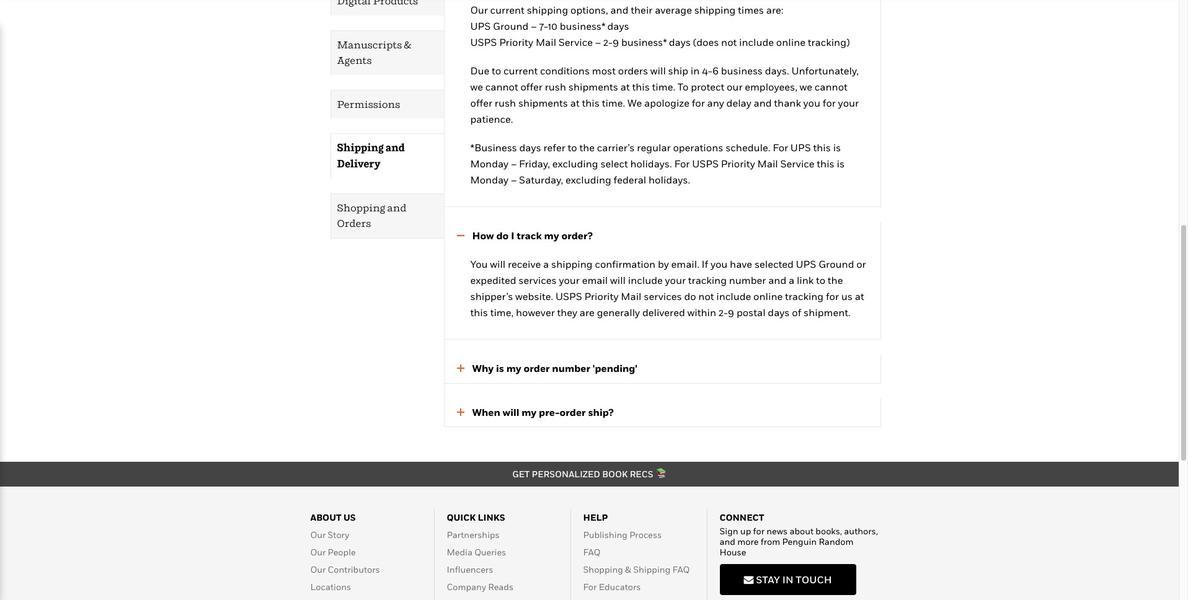 Task type: locate. For each thing, give the bounding box(es) containing it.
to right the "due"
[[492, 64, 502, 77]]

0 horizontal spatial to
[[492, 64, 502, 77]]

*business
[[471, 141, 517, 154]]

mail inside our current shipping options, and their average shipping times are: ups ground – 7-10 business* days usps priority mail service – 2-9 business* days (does not include online tracking)
[[536, 36, 557, 48]]

usps inside you will receive a shipping confirmation by email. if you have selected ups ground or expedited services your email will include your tracking number and a link to the shipper's website. usps priority mail services do not include online tracking for us at this time, however they are generally delivered within 2-9 postal days of shipment.
[[556, 291, 583, 303]]

shipping up (does
[[695, 3, 736, 16]]

random
[[819, 537, 854, 547]]

0 vertical spatial is
[[834, 141, 842, 154]]

ground inside our current shipping options, and their average shipping times are: ups ground – 7-10 business* days usps priority mail service – 2-9 business* days (does not include online tracking)
[[493, 20, 529, 32]]

0 vertical spatial ups
[[471, 20, 491, 32]]

get personalized book recs 📚
[[513, 469, 667, 480]]

our inside our current shipping options, and their average shipping times are: ups ground – 7-10 business* days usps priority mail service – 2-9 business* days (does not include online tracking)
[[471, 3, 488, 16]]

online inside you will receive a shipping confirmation by email. if you have selected ups ground or expedited services your email will include your tracking number and a link to the shipper's website. usps priority mail services do not include online tracking for us at this time, however they are generally delivered within 2-9 postal days of shipment.
[[754, 291, 783, 303]]

in inside due to current conditions most orders will ship in 4-6 business days. unfortunately, we cannot offer rush shipments at this time. to protect our employees, we cannot offer rush shipments at this time. we apologize for any delay and thank you for your patience.
[[691, 64, 700, 77]]

1 vertical spatial do
[[685, 291, 697, 303]]

2 horizontal spatial to
[[817, 274, 826, 287]]

generally
[[597, 307, 640, 319]]

our up the "due"
[[471, 3, 488, 16]]

online
[[777, 36, 806, 48], [754, 291, 783, 303]]

0 horizontal spatial a
[[544, 258, 549, 271]]

1 vertical spatial current
[[504, 64, 538, 77]]

order up when will my pre-order ship?
[[524, 362, 550, 375]]

2 vertical spatial priority
[[585, 291, 619, 303]]

1 monday from the top
[[471, 157, 509, 170]]

shopping & shipping faq link
[[584, 565, 690, 575]]

1 horizontal spatial not
[[722, 36, 737, 48]]

for left any
[[692, 97, 705, 109]]

news
[[767, 526, 788, 537]]

our people
[[311, 548, 356, 558]]

excluding
[[553, 157, 599, 170], [566, 173, 612, 186]]

track
[[517, 229, 542, 242]]

story
[[328, 530, 350, 541]]

not right (does
[[722, 36, 737, 48]]

0 vertical spatial include
[[740, 36, 774, 48]]

in right the stay
[[783, 574, 794, 586]]

manuscripts & agents
[[337, 38, 412, 66]]

do left i
[[497, 229, 509, 242]]

ups for ground
[[471, 20, 491, 32]]

usps inside *business days refer to the carrier's regular operations schedule. for ups this is monday – friday, excluding select holidays. for usps priority mail service this is monday – saturday, excluding federal holidays.
[[693, 157, 719, 170]]

0 vertical spatial to
[[492, 64, 502, 77]]

our
[[471, 3, 488, 16], [311, 530, 326, 541], [311, 548, 326, 558], [311, 565, 326, 575]]

shipments down conditions
[[519, 97, 568, 109]]

0 vertical spatial you
[[804, 97, 821, 109]]

shipping and delivery
[[337, 142, 405, 170]]

shopping up orders
[[337, 201, 386, 214]]

ups up the "due"
[[471, 20, 491, 32]]

media
[[447, 548, 473, 558]]

shopping for shopping and orders
[[337, 201, 386, 214]]

for inside the connect sign up for news about books, authors, and more from penguin random house
[[754, 526, 765, 537]]

9
[[613, 36, 619, 48], [728, 307, 735, 319]]

ups up link
[[796, 258, 817, 271]]

tracking down link
[[786, 291, 824, 303]]

0 vertical spatial service
[[559, 36, 593, 48]]

0 vertical spatial ground
[[493, 20, 529, 32]]

1 horizontal spatial order
[[560, 406, 586, 419]]

shipping up 7-
[[527, 3, 569, 16]]

0 vertical spatial holidays.
[[631, 157, 672, 170]]

include inside our current shipping options, and their average shipping times are: ups ground – 7-10 business* days usps priority mail service – 2-9 business* days (does not include online tracking)
[[740, 36, 774, 48]]

at inside you will receive a shipping confirmation by email. if you have selected ups ground or expedited services your email will include your tracking number and a link to the shipper's website. usps priority mail services do not include online tracking for us at this time, however they are generally delivered within 2-9 postal days of shipment.
[[856, 291, 865, 303]]

0 horizontal spatial ground
[[493, 20, 529, 32]]

0 horizontal spatial 9
[[613, 36, 619, 48]]

0 horizontal spatial for
[[584, 582, 597, 593]]

usps up they
[[556, 291, 583, 303]]

your
[[839, 97, 860, 109], [559, 274, 580, 287], [666, 274, 686, 287]]

schedule.
[[726, 141, 771, 154]]

priority inside *business days refer to the carrier's regular operations schedule. for ups this is monday – friday, excluding select holidays. for usps priority mail service this is monday – saturday, excluding federal holidays.
[[722, 157, 756, 170]]

delay
[[727, 97, 752, 109]]

are
[[580, 307, 595, 319]]

ups down 'thank'
[[791, 141, 811, 154]]

mail down 7-
[[536, 36, 557, 48]]

you inside due to current conditions most orders will ship in 4-6 business days. unfortunately, we cannot offer rush shipments at this time. to protect our employees, we cannot offer rush shipments at this time. we apologize for any delay and thank you for your patience.
[[804, 97, 821, 109]]

shopping inside shopping and orders
[[337, 201, 386, 214]]

and
[[611, 3, 629, 16], [754, 97, 772, 109], [386, 142, 405, 154], [388, 201, 407, 214], [769, 274, 787, 287], [720, 537, 736, 547]]

1 vertical spatial ups
[[791, 141, 811, 154]]

will down confirmation on the top
[[611, 274, 626, 287]]

0 vertical spatial the
[[580, 141, 595, 154]]

0 vertical spatial usps
[[471, 36, 497, 48]]

include up business
[[740, 36, 774, 48]]

this inside you will receive a shipping confirmation by email. if you have selected ups ground or expedited services your email will include your tracking number and a link to the shipper's website. usps priority mail services do not include online tracking for us at this time, however they are generally delivered within 2-9 postal days of shipment.
[[471, 307, 488, 319]]

& right manuscripts
[[404, 38, 412, 51]]

4-
[[702, 64, 713, 77]]

will right the when
[[503, 406, 520, 419]]

cannot down the "due"
[[486, 80, 519, 93]]

1 vertical spatial offer
[[471, 97, 493, 109]]

manuscripts & agents link
[[331, 31, 444, 75]]

9 up the most
[[613, 36, 619, 48]]

rush down conditions
[[545, 80, 567, 93]]

0 horizontal spatial cannot
[[486, 80, 519, 93]]

1 vertical spatial you
[[711, 258, 728, 271]]

2 horizontal spatial your
[[839, 97, 860, 109]]

tracking
[[689, 274, 727, 287], [786, 291, 824, 303]]

shipping inside you will receive a shipping confirmation by email. if you have selected ups ground or expedited services your email will include your tracking number and a link to the shipper's website. usps priority mail services do not include online tracking for us at this time, however they are generally delivered within 2-9 postal days of shipment.
[[552, 258, 593, 271]]

number left 'pending'
[[552, 362, 591, 375]]

however
[[516, 307, 555, 319]]

2 vertical spatial to
[[817, 274, 826, 287]]

1 vertical spatial rush
[[495, 97, 516, 109]]

excluding down select
[[566, 173, 612, 186]]

envelope image
[[744, 575, 754, 585]]

1 vertical spatial at
[[571, 97, 580, 109]]

for
[[773, 141, 789, 154], [675, 157, 690, 170], [584, 582, 597, 593]]

1 vertical spatial the
[[828, 274, 844, 287]]

1 horizontal spatial priority
[[585, 291, 619, 303]]

stay in touch button
[[720, 565, 857, 596]]

shipments
[[569, 80, 619, 93], [519, 97, 568, 109]]

you right if
[[711, 258, 728, 271]]

regular
[[637, 141, 671, 154]]

order left ship?
[[560, 406, 586, 419]]

service up conditions
[[559, 36, 593, 48]]

at right us
[[856, 291, 865, 303]]

shipping and delivery link
[[331, 134, 444, 178]]

our for our people
[[311, 548, 326, 558]]

shipments down the most
[[569, 80, 619, 93]]

9 left postal
[[728, 307, 735, 319]]

ground left 7-
[[493, 20, 529, 32]]

0 vertical spatial do
[[497, 229, 509, 242]]

the inside you will receive a shipping confirmation by email. if you have selected ups ground or expedited services your email will include your tracking number and a link to the shipper's website. usps priority mail services do not include online tracking for us at this time, however they are generally delivered within 2-9 postal days of shipment.
[[828, 274, 844, 287]]

1 vertical spatial services
[[644, 291, 682, 303]]

you right 'thank'
[[804, 97, 821, 109]]

1 vertical spatial ground
[[819, 258, 855, 271]]

locations
[[311, 582, 351, 593]]

1 vertical spatial in
[[783, 574, 794, 586]]

apologize
[[645, 97, 690, 109]]

0 vertical spatial 9
[[613, 36, 619, 48]]

2 cannot from the left
[[815, 80, 848, 93]]

0 vertical spatial number
[[730, 274, 767, 287]]

at down the 'orders'
[[621, 80, 630, 93]]

1 horizontal spatial cannot
[[815, 80, 848, 93]]

1 horizontal spatial do
[[685, 291, 697, 303]]

will
[[651, 64, 666, 77], [490, 258, 506, 271], [611, 274, 626, 287], [503, 406, 520, 419]]

services up delivered on the bottom of the page
[[644, 291, 682, 303]]

1 vertical spatial mail
[[758, 157, 779, 170]]

my right track at top
[[545, 229, 560, 242]]

for right schedule.
[[773, 141, 789, 154]]

shopping up for educators link
[[584, 565, 623, 575]]

link
[[797, 274, 814, 287]]

0 vertical spatial mail
[[536, 36, 557, 48]]

ground
[[493, 20, 529, 32], [819, 258, 855, 271]]

online up postal
[[754, 291, 783, 303]]

1 horizontal spatial mail
[[621, 291, 642, 303]]

tracking down if
[[689, 274, 727, 287]]

ups inside *business days refer to the carrier's regular operations schedule. for ups this is monday – friday, excluding select holidays. for usps priority mail service this is monday – saturday, excluding federal holidays.
[[791, 141, 811, 154]]

your left email
[[559, 274, 580, 287]]

0 vertical spatial monday
[[471, 157, 509, 170]]

–
[[531, 20, 537, 32], [595, 36, 601, 48], [511, 157, 517, 170], [511, 173, 517, 186]]

days up "friday,"
[[520, 141, 542, 154]]

service inside *business days refer to the carrier's regular operations schedule. for ups this is monday – friday, excluding select holidays. for usps priority mail service this is monday – saturday, excluding federal holidays.
[[781, 157, 815, 170]]

email
[[582, 274, 608, 287]]

usps up the "due"
[[471, 36, 497, 48]]

1 vertical spatial time.
[[602, 97, 626, 109]]

0 vertical spatial not
[[722, 36, 737, 48]]

a left link
[[789, 274, 795, 287]]

ground left or
[[819, 258, 855, 271]]

usps
[[471, 36, 497, 48], [693, 157, 719, 170], [556, 291, 583, 303]]

not up within
[[699, 291, 715, 303]]

and down the shipping and delivery link
[[388, 201, 407, 214]]

for right up
[[754, 526, 765, 537]]

for left "educators"
[[584, 582, 597, 593]]

0 horizontal spatial usps
[[471, 36, 497, 48]]

1 horizontal spatial time.
[[653, 80, 676, 93]]

my right why
[[507, 362, 522, 375]]

priority inside our current shipping options, and their average shipping times are: ups ground – 7-10 business* days usps priority mail service – 2-9 business* days (does not include online tracking)
[[500, 36, 534, 48]]

mail inside *business days refer to the carrier's regular operations schedule. for ups this is monday – friday, excluding select holidays. for usps priority mail service this is monday – saturday, excluding federal holidays.
[[758, 157, 779, 170]]

their
[[631, 3, 653, 16]]

'pending'
[[593, 362, 638, 375]]

1 horizontal spatial we
[[800, 80, 813, 93]]

shipping up email
[[552, 258, 593, 271]]

1 vertical spatial my
[[507, 362, 522, 375]]

2 vertical spatial my
[[522, 406, 537, 419]]

recs
[[630, 469, 654, 480]]

get
[[513, 469, 530, 480]]

in
[[691, 64, 700, 77], [783, 574, 794, 586]]

our for our story
[[311, 530, 326, 541]]

for down operations
[[675, 157, 690, 170]]

for
[[692, 97, 705, 109], [823, 97, 836, 109], [826, 291, 840, 303], [754, 526, 765, 537]]

us
[[842, 291, 853, 303]]

usps down operations
[[693, 157, 719, 170]]

partnerships
[[447, 530, 500, 541]]

and left more
[[720, 537, 736, 547]]

– left saturday,
[[511, 173, 517, 186]]

times
[[738, 3, 764, 16]]

0 horizontal spatial you
[[711, 258, 728, 271]]

due to current conditions most orders will ship in 4-6 business days. unfortunately, we cannot offer rush shipments at this time. to protect our employees, we cannot offer rush shipments at this time. we apologize for any delay and thank you for your patience.
[[471, 64, 860, 125]]

2 vertical spatial mail
[[621, 291, 642, 303]]

faq
[[584, 548, 601, 558], [673, 565, 690, 575]]

include up postal
[[717, 291, 752, 303]]

0 vertical spatial excluding
[[553, 157, 599, 170]]

ups
[[471, 20, 491, 32], [791, 141, 811, 154], [796, 258, 817, 271]]

current inside due to current conditions most orders will ship in 4-6 business days. unfortunately, we cannot offer rush shipments at this time. to protect our employees, we cannot offer rush shipments at this time. we apologize for any delay and thank you for your patience.
[[504, 64, 538, 77]]

shipping down process
[[634, 565, 671, 575]]

1 horizontal spatial in
[[783, 574, 794, 586]]

online up days.
[[777, 36, 806, 48]]

1 vertical spatial faq
[[673, 565, 690, 575]]

0 horizontal spatial in
[[691, 64, 700, 77]]

& up "educators"
[[626, 565, 632, 575]]

1 horizontal spatial shipping
[[634, 565, 671, 575]]

1 vertical spatial monday
[[471, 173, 509, 186]]

in left 4-
[[691, 64, 700, 77]]

more
[[738, 537, 759, 547]]

from
[[761, 537, 781, 547]]

publishing process link
[[584, 530, 662, 541]]

shipping up delivery
[[337, 142, 384, 154]]

0 vertical spatial for
[[773, 141, 789, 154]]

0 horizontal spatial priority
[[500, 36, 534, 48]]

to right link
[[817, 274, 826, 287]]

friday,
[[519, 157, 550, 170]]

at down conditions
[[571, 97, 580, 109]]

the left carrier's
[[580, 141, 595, 154]]

cannot down the unfortunately,
[[815, 80, 848, 93]]

1 vertical spatial online
[[754, 291, 783, 303]]

for left us
[[826, 291, 840, 303]]

& inside manuscripts & agents
[[404, 38, 412, 51]]

educators
[[599, 582, 641, 593]]

our contributors link
[[311, 565, 380, 575]]

our up locations
[[311, 565, 326, 575]]

time. up the "apologize"
[[653, 80, 676, 93]]

2- right within
[[719, 307, 728, 319]]

not inside you will receive a shipping confirmation by email. if you have selected ups ground or expedited services your email will include your tracking number and a link to the shipper's website. usps priority mail services do not include online tracking for us at this time, however they are generally delivered within 2-9 postal days of shipment.
[[699, 291, 715, 303]]

1 horizontal spatial services
[[644, 291, 682, 303]]

we
[[471, 80, 483, 93], [800, 80, 813, 93]]

authors,
[[845, 526, 879, 537]]

rush up patience. on the top left of page
[[495, 97, 516, 109]]

0 horizontal spatial mail
[[536, 36, 557, 48]]

1 vertical spatial for
[[675, 157, 690, 170]]

0 horizontal spatial number
[[552, 362, 591, 375]]

in inside popup button
[[783, 574, 794, 586]]

our for our current shipping options, and their average shipping times are: ups ground – 7-10 business* days usps priority mail service – 2-9 business* days (does not include online tracking)
[[471, 3, 488, 16]]

to inside due to current conditions most orders will ship in 4-6 business days. unfortunately, we cannot offer rush shipments at this time. to protect our employees, we cannot offer rush shipments at this time. we apologize for any delay and thank you for your patience.
[[492, 64, 502, 77]]

business* days down "their"
[[622, 36, 691, 48]]

we down the "due"
[[471, 80, 483, 93]]

1 horizontal spatial ground
[[819, 258, 855, 271]]

1 horizontal spatial you
[[804, 97, 821, 109]]

our
[[727, 80, 743, 93]]

1 vertical spatial not
[[699, 291, 715, 303]]

to right refer
[[568, 141, 577, 154]]

menu
[[298, 0, 444, 239]]

0 vertical spatial tracking
[[689, 274, 727, 287]]

service inside our current shipping options, and their average shipping times are: ups ground – 7-10 business* days usps priority mail service – 2-9 business* days (does not include online tracking)
[[559, 36, 593, 48]]

our down our story link on the bottom left of page
[[311, 548, 326, 558]]

business* days down options,
[[560, 20, 630, 32]]

will left ship
[[651, 64, 666, 77]]

service down 'thank'
[[781, 157, 815, 170]]

2 horizontal spatial mail
[[758, 157, 779, 170]]

2 we from the left
[[800, 80, 813, 93]]

1 cannot from the left
[[486, 80, 519, 93]]

2- up the most
[[604, 36, 613, 48]]

2 monday from the top
[[471, 173, 509, 186]]

include down by
[[628, 274, 663, 287]]

to inside *business days refer to the carrier's regular operations schedule. for ups this is monday – friday, excluding select holidays. for usps priority mail service this is monday – saturday, excluding federal holidays.
[[568, 141, 577, 154]]

0 horizontal spatial offer
[[471, 97, 493, 109]]

days.
[[766, 64, 790, 77]]

and inside our current shipping options, and their average shipping times are: ups ground – 7-10 business* days usps priority mail service – 2-9 business* days (does not include online tracking)
[[611, 3, 629, 16]]

time.
[[653, 80, 676, 93], [602, 97, 626, 109]]

we up 'thank'
[[800, 80, 813, 93]]

our story link
[[311, 530, 350, 541]]

0 vertical spatial shopping
[[337, 201, 386, 214]]

my for pre-
[[522, 406, 537, 419]]

mail down schedule.
[[758, 157, 779, 170]]

website.
[[516, 291, 554, 303]]

1 vertical spatial usps
[[693, 157, 719, 170]]

the up us
[[828, 274, 844, 287]]

do inside you will receive a shipping confirmation by email. if you have selected ups ground or expedited services your email will include your tracking number and a link to the shipper's website. usps priority mail services do not include online tracking for us at this time, however they are generally delivered within 2-9 postal days of shipment.
[[685, 291, 697, 303]]

1 horizontal spatial 2-
[[719, 307, 728, 319]]

services up website.
[[519, 274, 557, 287]]

us
[[344, 513, 356, 523]]

1 horizontal spatial for
[[675, 157, 690, 170]]

expedited
[[471, 274, 517, 287]]

and inside shipping and delivery
[[386, 142, 405, 154]]

number inside why is my order number 'pending' link
[[552, 362, 591, 375]]

0 horizontal spatial we
[[471, 80, 483, 93]]

0 vertical spatial in
[[691, 64, 700, 77]]

and down selected at the top right of page
[[769, 274, 787, 287]]

number down have
[[730, 274, 767, 287]]

2 horizontal spatial usps
[[693, 157, 719, 170]]

my left pre-
[[522, 406, 537, 419]]

shopping for shopping & shipping faq
[[584, 565, 623, 575]]

number
[[730, 274, 767, 287], [552, 362, 591, 375]]

0 vertical spatial days
[[520, 141, 542, 154]]

1 horizontal spatial rush
[[545, 80, 567, 93]]

ground inside you will receive a shipping confirmation by email. if you have selected ups ground or expedited services your email will include your tracking number and a link to the shipper's website. usps priority mail services do not include online tracking for us at this time, however they are generally delivered within 2-9 postal days of shipment.
[[819, 258, 855, 271]]

your down email.
[[666, 274, 686, 287]]

manuscripts
[[337, 38, 402, 51]]

links
[[478, 513, 506, 523]]

0 vertical spatial a
[[544, 258, 549, 271]]

the
[[580, 141, 595, 154], [828, 274, 844, 287]]

unfortunately,
[[792, 64, 859, 77]]

this
[[633, 80, 650, 93], [582, 97, 600, 109], [814, 141, 831, 154], [817, 157, 835, 170], [471, 307, 488, 319]]

offer up patience. on the top left of page
[[471, 97, 493, 109]]

do up within
[[685, 291, 697, 303]]

excluding down refer
[[553, 157, 599, 170]]

days left of
[[768, 307, 790, 319]]

for inside you will receive a shipping confirmation by email. if you have selected ups ground or expedited services your email will include your tracking number and a link to the shipper's website. usps priority mail services do not include online tracking for us at this time, however they are generally delivered within 2-9 postal days of shipment.
[[826, 291, 840, 303]]

publishing
[[584, 530, 628, 541]]

your down the unfortunately,
[[839, 97, 860, 109]]

ups inside our current shipping options, and their average shipping times are: ups ground – 7-10 business* days usps priority mail service – 2-9 business* days (does not include online tracking)
[[471, 20, 491, 32]]

1 horizontal spatial &
[[626, 565, 632, 575]]

0 horizontal spatial tracking
[[689, 274, 727, 287]]

1 vertical spatial to
[[568, 141, 577, 154]]

a right receive
[[544, 258, 549, 271]]

our down "about"
[[311, 530, 326, 541]]

if
[[702, 258, 709, 271]]



Task type: describe. For each thing, give the bounding box(es) containing it.
usps inside our current shipping options, and their average shipping times are: ups ground – 7-10 business* days usps priority mail service – 2-9 business* days (does not include online tracking)
[[471, 36, 497, 48]]

1 vertical spatial holidays.
[[649, 173, 691, 186]]

1 horizontal spatial faq
[[673, 565, 690, 575]]

mail inside you will receive a shipping confirmation by email. if you have selected ups ground or expedited services your email will include your tracking number and a link to the shipper's website. usps priority mail services do not include online tracking for us at this time, however they are generally delivered within 2-9 postal days of shipment.
[[621, 291, 642, 303]]

0 vertical spatial order
[[524, 362, 550, 375]]

connect sign up for news about books, authors, and more from penguin random house
[[720, 513, 879, 558]]

you
[[471, 258, 488, 271]]

people
[[328, 548, 356, 558]]

conditions
[[540, 64, 590, 77]]

shipment.
[[804, 307, 851, 319]]

1 vertical spatial business* days
[[622, 36, 691, 48]]

why
[[473, 362, 494, 375]]

media queries link
[[447, 548, 507, 558]]

within
[[688, 307, 717, 319]]

company reads link
[[447, 582, 514, 593]]

& for manuscripts
[[404, 38, 412, 51]]

not inside our current shipping options, and their average shipping times are: ups ground – 7-10 business* days usps priority mail service – 2-9 business* days (does not include online tracking)
[[722, 36, 737, 48]]

9 inside you will receive a shipping confirmation by email. if you have selected ups ground or expedited services your email will include your tracking number and a link to the shipper's website. usps priority mail services do not include online tracking for us at this time, however they are generally delivered within 2-9 postal days of shipment.
[[728, 307, 735, 319]]

faq link
[[584, 548, 601, 558]]

to inside you will receive a shipping confirmation by email. if you have selected ups ground or expedited services your email will include your tracking number and a link to the shipper's website. usps priority mail services do not include online tracking for us at this time, however they are generally delivered within 2-9 postal days of shipment.
[[817, 274, 826, 287]]

confirmation
[[595, 258, 656, 271]]

our story
[[311, 530, 350, 541]]

media queries
[[447, 548, 507, 558]]

company
[[447, 582, 486, 593]]

0 vertical spatial shipments
[[569, 80, 619, 93]]

our contributors
[[311, 565, 380, 575]]

publishing process
[[584, 530, 662, 541]]

when will my pre-order ship?
[[473, 406, 614, 419]]

help
[[584, 513, 608, 523]]

about
[[311, 513, 342, 523]]

10
[[549, 20, 558, 32]]

0 vertical spatial time.
[[653, 80, 676, 93]]

1 horizontal spatial a
[[789, 274, 795, 287]]

0 horizontal spatial services
[[519, 274, 557, 287]]

will inside due to current conditions most orders will ship in 4-6 business days. unfortunately, we cannot offer rush shipments at this time. to protect our employees, we cannot offer rush shipments at this time. we apologize for any delay and thank you for your patience.
[[651, 64, 666, 77]]

shopping and orders link
[[331, 194, 444, 238]]

or
[[857, 258, 867, 271]]

options,
[[571, 3, 609, 16]]

orders
[[619, 64, 648, 77]]

1 vertical spatial excluding
[[566, 173, 612, 186]]

2- inside you will receive a shipping confirmation by email. if you have selected ups ground or expedited services your email will include your tracking number and a link to the shipper's website. usps priority mail services do not include online tracking for us at this time, however they are generally delivered within 2-9 postal days of shipment.
[[719, 307, 728, 319]]

2- inside our current shipping options, and their average shipping times are: ups ground – 7-10 business* days usps priority mail service – 2-9 business* days (does not include online tracking)
[[604, 36, 613, 48]]

reads
[[488, 582, 514, 593]]

2 horizontal spatial my
[[545, 229, 560, 242]]

will up expedited
[[490, 258, 506, 271]]

company reads
[[447, 582, 514, 593]]

up
[[741, 526, 752, 537]]

connect
[[720, 513, 765, 523]]

process
[[630, 530, 662, 541]]

& for shopping
[[626, 565, 632, 575]]

2 vertical spatial is
[[496, 362, 504, 375]]

and inside you will receive a shipping confirmation by email. if you have selected ups ground or expedited services your email will include your tracking number and a link to the shipper's website. usps priority mail services do not include online tracking for us at this time, however they are generally delivered within 2-9 postal days of shipment.
[[769, 274, 787, 287]]

ups for this
[[791, 141, 811, 154]]

you inside you will receive a shipping confirmation by email. if you have selected ups ground or expedited services your email will include your tracking number and a link to the shipper's website. usps priority mail services do not include online tracking for us at this time, however they are generally delivered within 2-9 postal days of shipment.
[[711, 258, 728, 271]]

days inside you will receive a shipping confirmation by email. if you have selected ups ground or expedited services your email will include your tracking number and a link to the shipper's website. usps priority mail services do not include online tracking for us at this time, however they are generally delivered within 2-9 postal days of shipment.
[[768, 307, 790, 319]]

quick links
[[447, 513, 506, 523]]

locations link
[[311, 582, 351, 593]]

our current shipping options, and their average shipping times are: ups ground – 7-10 business* days usps priority mail service – 2-9 business* days (does not include online tracking)
[[471, 3, 850, 48]]

i
[[511, 229, 515, 242]]

and inside the connect sign up for news about books, authors, and more from penguin random house
[[720, 537, 736, 547]]

2 horizontal spatial for
[[773, 141, 789, 154]]

0 horizontal spatial rush
[[495, 97, 516, 109]]

receive
[[508, 258, 541, 271]]

about us
[[311, 513, 356, 523]]

1 vertical spatial order
[[560, 406, 586, 419]]

9 inside our current shipping options, and their average shipping times are: ups ground – 7-10 business* days usps priority mail service – 2-9 business* days (does not include online tracking)
[[613, 36, 619, 48]]

ups inside you will receive a shipping confirmation by email. if you have selected ups ground or expedited services your email will include your tracking number and a link to the shipper's website. usps priority mail services do not include online tracking for us at this time, however they are generally delivered within 2-9 postal days of shipment.
[[796, 258, 817, 271]]

for educators link
[[584, 582, 641, 593]]

any
[[708, 97, 725, 109]]

2 vertical spatial for
[[584, 582, 597, 593]]

book
[[603, 469, 628, 480]]

operations
[[674, 141, 724, 154]]

– up the most
[[595, 36, 601, 48]]

1 vertical spatial is
[[837, 157, 845, 170]]

average
[[655, 3, 692, 16]]

shipping inside shipping and delivery
[[337, 142, 384, 154]]

0 horizontal spatial your
[[559, 274, 580, 287]]

influencers link
[[447, 565, 493, 575]]

1 horizontal spatial your
[[666, 274, 686, 287]]

number inside you will receive a shipping confirmation by email. if you have selected ups ground or expedited services your email will include your tracking number and a link to the shipper's website. usps priority mail services do not include online tracking for us at this time, however they are generally delivered within 2-9 postal days of shipment.
[[730, 274, 767, 287]]

contributors
[[328, 565, 380, 575]]

most
[[592, 64, 616, 77]]

select
[[601, 157, 628, 170]]

orders
[[337, 217, 371, 230]]

our for our contributors
[[311, 565, 326, 575]]

selected
[[755, 258, 794, 271]]

0 horizontal spatial faq
[[584, 548, 601, 558]]

books,
[[816, 526, 843, 537]]

stay in touch
[[754, 574, 832, 586]]

shopping and orders
[[337, 201, 407, 230]]

0 horizontal spatial at
[[571, 97, 580, 109]]

and inside shopping and orders
[[388, 201, 407, 214]]

days inside *business days refer to the carrier's regular operations schedule. for ups this is monday – friday, excluding select holidays. for usps priority mail service this is monday – saturday, excluding federal holidays.
[[520, 141, 542, 154]]

1 vertical spatial shipping
[[634, 565, 671, 575]]

federal
[[614, 173, 647, 186]]

how
[[473, 229, 494, 242]]

0 vertical spatial offer
[[521, 80, 543, 93]]

my for order
[[507, 362, 522, 375]]

business
[[721, 64, 763, 77]]

online inside our current shipping options, and their average shipping times are: ups ground – 7-10 business* days usps priority mail service – 2-9 business* days (does not include online tracking)
[[777, 36, 806, 48]]

shopping & shipping faq
[[584, 565, 690, 575]]

the inside *business days refer to the carrier's regular operations schedule. for ups this is monday – friday, excluding select holidays. for usps priority mail service this is monday – saturday, excluding federal holidays.
[[580, 141, 595, 154]]

1 we from the left
[[471, 80, 483, 93]]

your inside due to current conditions most orders will ship in 4-6 business days. unfortunately, we cannot offer rush shipments at this time. to protect our employees, we cannot offer rush shipments at this time. we apologize for any delay and thank you for your patience.
[[839, 97, 860, 109]]

1 vertical spatial shipments
[[519, 97, 568, 109]]

– left "friday,"
[[511, 157, 517, 170]]

– left 7-
[[531, 20, 537, 32]]

delivered
[[643, 307, 686, 319]]

2 vertical spatial include
[[717, 291, 752, 303]]

get personalized book recs 📚 link
[[513, 469, 667, 480]]

penguin
[[783, 537, 817, 547]]

personalized
[[532, 469, 601, 480]]

how do i track my order?
[[473, 229, 593, 242]]

1 vertical spatial tracking
[[786, 291, 824, 303]]

house
[[720, 547, 747, 558]]

they
[[558, 307, 578, 319]]

ship
[[669, 64, 689, 77]]

0 horizontal spatial time.
[[602, 97, 626, 109]]

touch
[[796, 574, 832, 586]]

agents
[[337, 54, 372, 66]]

0 vertical spatial business* days
[[560, 20, 630, 32]]

0 vertical spatial at
[[621, 80, 630, 93]]

6
[[713, 64, 719, 77]]

of
[[793, 307, 802, 319]]

for educators
[[584, 582, 641, 593]]

are:
[[767, 3, 784, 16]]

you will receive a shipping confirmation by email. if you have selected ups ground or expedited services your email will include your tracking number and a link to the shipper's website. usps priority mail services do not include online tracking for us at this time, however they are generally delivered within 2-9 postal days of shipment.
[[471, 258, 867, 319]]

how do i track my order? link
[[445, 228, 868, 244]]

stay
[[757, 574, 781, 586]]

📚
[[656, 469, 667, 480]]

0 vertical spatial rush
[[545, 80, 567, 93]]

menu containing manuscripts & agents
[[298, 0, 444, 239]]

for down the unfortunately,
[[823, 97, 836, 109]]

about
[[790, 526, 814, 537]]

by
[[658, 258, 669, 271]]

why is my order number 'pending' link
[[445, 361, 868, 377]]

current inside our current shipping options, and their average shipping times are: ups ground – 7-10 business* days usps priority mail service – 2-9 business* days (does not include online tracking)
[[491, 3, 525, 16]]

have
[[730, 258, 753, 271]]

order?
[[562, 229, 593, 242]]

and inside due to current conditions most orders will ship in 4-6 business days. unfortunately, we cannot offer rush shipments at this time. to protect our employees, we cannot offer rush shipments at this time. we apologize for any delay and thank you for your patience.
[[754, 97, 772, 109]]

1 vertical spatial include
[[628, 274, 663, 287]]

priority inside you will receive a shipping confirmation by email. if you have selected ups ground or expedited services your email will include your tracking number and a link to the shipper's website. usps priority mail services do not include online tracking for us at this time, however they are generally delivered within 2-9 postal days of shipment.
[[585, 291, 619, 303]]



Task type: vqa. For each thing, say whether or not it's contained in the screenshot.
protect
yes



